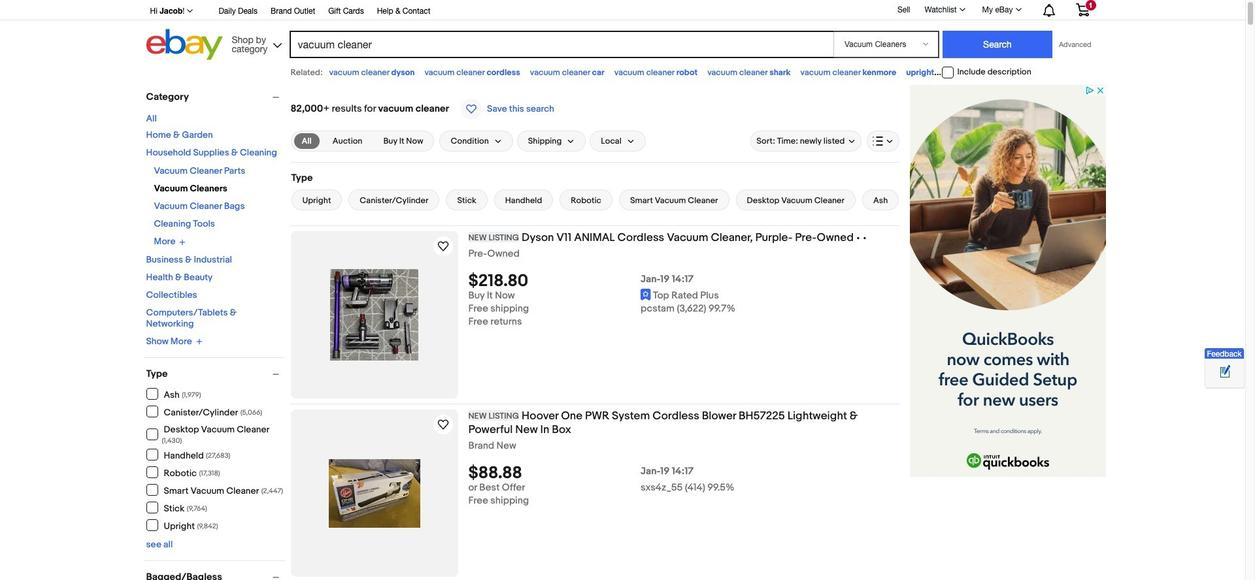 Task type: vqa. For each thing, say whether or not it's contained in the screenshot.
second "heading" from the top of the page
yes



Task type: locate. For each thing, give the bounding box(es) containing it.
2 heading from the top
[[469, 410, 858, 437]]

banner
[[143, 0, 1100, 63]]

All selected text field
[[302, 135, 312, 147]]

main content
[[291, 85, 900, 581]]

heading
[[469, 231, 867, 245], [469, 410, 858, 437]]

save this search vacuum cleaner search image
[[461, 99, 482, 120]]

1 vertical spatial heading
[[469, 410, 858, 437]]

watch hoover one pwr system cordless blower bh57225 lightweight & powerful new in box image
[[435, 417, 451, 433]]

Search for anything text field
[[291, 32, 831, 57]]

heading for watch hoover one pwr system cordless blower bh57225 lightweight & powerful new in box icon
[[469, 410, 858, 437]]

1 heading from the top
[[469, 231, 867, 245]]

listing options selector. list view selected. image
[[873, 136, 894, 146]]

None submit
[[943, 31, 1053, 58]]

watchlist image
[[960, 8, 966, 11]]

advertisement element
[[910, 85, 1106, 477]]

0 vertical spatial heading
[[469, 231, 867, 245]]



Task type: describe. For each thing, give the bounding box(es) containing it.
dyson v11 animal cordless vacuum cleaner, purple- pre-owned • • image
[[330, 269, 419, 361]]

heading for watch dyson v11 animal cordless vacuum cleaner, purple- pre-owned • • icon
[[469, 231, 867, 245]]

account navigation
[[143, 0, 1100, 20]]

my ebay image
[[1016, 8, 1022, 11]]

top rated plus image
[[641, 289, 651, 301]]

watch dyson v11 animal cordless vacuum cleaner, purple- pre-owned • • image
[[435, 239, 451, 254]]

hoover one pwr system cordless blower bh57225 lightweight & powerful new in box image
[[329, 459, 420, 528]]



